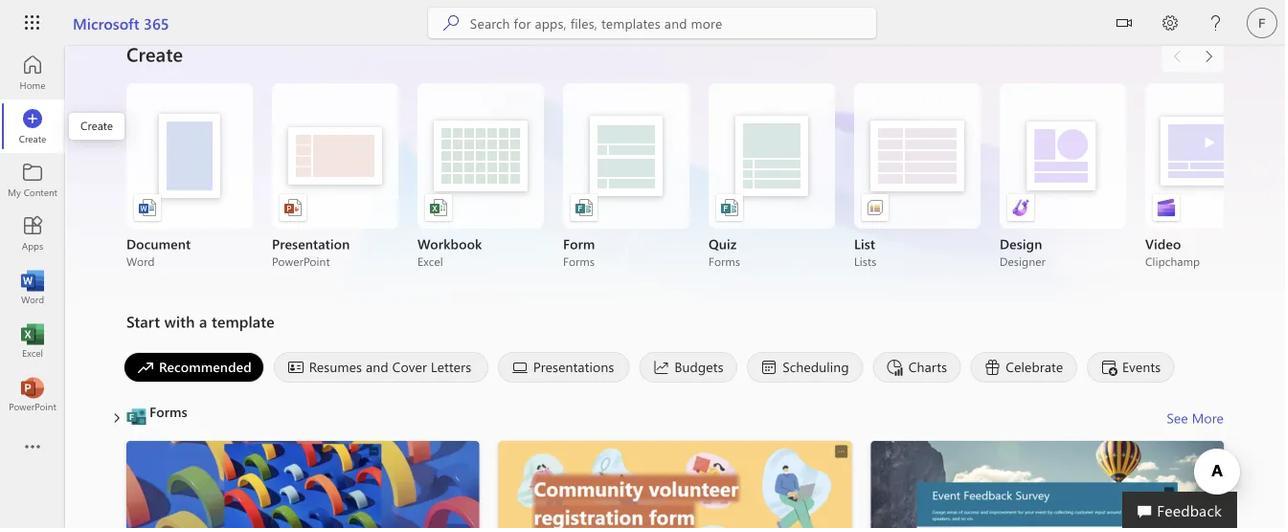 Task type: locate. For each thing, give the bounding box(es) containing it.
scheduling element
[[747, 352, 864, 383]]

community volunteer registration form image
[[499, 441, 852, 529]]

0 horizontal spatial create
[[80, 118, 113, 133]]

designer
[[1000, 254, 1046, 269]]

clipchamp
[[1145, 254, 1200, 269]]

quiz
[[709, 235, 737, 253]]

0 vertical spatial create
[[126, 41, 183, 67]]

create element
[[0, 100, 65, 153]]

new quiz image
[[720, 198, 739, 217]]

workbook
[[418, 235, 482, 253]]

celebrate tab
[[966, 352, 1082, 383]]

template
[[212, 311, 275, 332]]

view more apps image
[[23, 439, 42, 458]]

events element
[[1087, 352, 1175, 383]]

my content image
[[23, 170, 42, 190]]

home image
[[23, 63, 42, 82]]

recommended tab
[[119, 352, 269, 383]]

forms down recommended tab at the bottom left of the page
[[150, 403, 187, 421]]

tab list
[[119, 352, 1224, 383]]

see more
[[1167, 409, 1224, 427]]

2 horizontal spatial forms
[[709, 254, 740, 269]]

create right create element on the left top of the page
[[80, 118, 113, 133]]

None search field
[[428, 8, 876, 38]]

feedback button
[[1122, 492, 1237, 529]]

next image
[[1199, 41, 1218, 72]]

create down 365
[[126, 41, 183, 67]]

clipchamp video image
[[1157, 198, 1176, 217]]

presentation
[[272, 235, 350, 253]]

lists list image
[[866, 198, 885, 217]]

365
[[144, 12, 169, 33]]

resumes
[[309, 358, 362, 376]]

list
[[126, 441, 1224, 529]]

powerpoint
[[272, 254, 330, 269]]

apps image
[[23, 224, 42, 243]]

resumes and cover letters
[[309, 358, 471, 376]]

forms
[[563, 254, 595, 269], [709, 254, 740, 269], [150, 403, 187, 421]]

start with a template
[[126, 311, 275, 332]]

presentations
[[533, 358, 614, 376]]

1 horizontal spatial create
[[126, 41, 183, 67]]

recommended
[[159, 358, 252, 376]]

document
[[126, 235, 191, 253]]

event feedback survey image
[[871, 441, 1224, 529]]

feedback
[[1157, 500, 1222, 520]]

resumes and cover letters tab
[[269, 352, 493, 383]]

list
[[854, 235, 875, 253]]

create tooltip
[[69, 113, 125, 140]]

powerpoint presentation image
[[283, 198, 303, 217]]

designer design image
[[1011, 198, 1030, 217], [1011, 198, 1030, 217]]

document word
[[126, 235, 191, 269]]

budgets
[[674, 358, 724, 376]]

forms survey image
[[575, 198, 594, 217]]

charts element
[[873, 352, 961, 383]]

workbook excel
[[418, 235, 482, 269]]

charts
[[909, 358, 947, 376]]

1 horizontal spatial forms
[[563, 254, 595, 269]]

see
[[1167, 409, 1188, 427]]

forms inside form forms
[[563, 254, 595, 269]]

with
[[164, 311, 195, 332]]

1 vertical spatial create
[[80, 118, 113, 133]]

f
[[1259, 15, 1266, 30]]

recommended element
[[124, 352, 264, 383]]

design designer
[[1000, 235, 1046, 269]]

events
[[1122, 358, 1161, 376]]

excel workbook image
[[429, 198, 448, 217]]

design
[[1000, 235, 1042, 253]]

forms down quiz
[[709, 254, 740, 269]]

budgets tab
[[634, 352, 742, 383]]

tab list containing recommended
[[119, 352, 1224, 383]]

video clipchamp
[[1145, 235, 1200, 269]]

navigation
[[0, 46, 65, 421]]

scheduling
[[783, 358, 849, 376]]

forms down form
[[563, 254, 595, 269]]

list lists
[[854, 235, 877, 269]]

create
[[126, 41, 183, 67], [80, 118, 113, 133]]



Task type: describe. For each thing, give the bounding box(es) containing it.
forms for form
[[563, 254, 595, 269]]


[[111, 413, 123, 424]]

none search field inside microsoft 365 banner
[[428, 8, 876, 38]]

budgets element
[[639, 352, 738, 383]]

microsoft 365 banner
[[0, 0, 1285, 49]]

celebrate
[[1006, 358, 1063, 376]]

and
[[366, 358, 389, 376]]

presentations tab
[[493, 352, 634, 383]]

excel
[[418, 254, 443, 269]]

excel image
[[23, 331, 42, 350]]

more
[[1192, 409, 1224, 427]]

word image
[[23, 278, 42, 297]]

presentation powerpoint
[[272, 235, 350, 269]]

0 horizontal spatial forms
[[150, 403, 187, 421]]

resumes and cover letters element
[[274, 352, 488, 383]]

charts tab
[[868, 352, 966, 383]]

start
[[126, 311, 160, 332]]

scheduling tab
[[742, 352, 868, 383]]

create inside create tooltip
[[80, 118, 113, 133]]

create image
[[23, 117, 42, 136]]

cover
[[392, 358, 427, 376]]

a
[[199, 311, 207, 332]]

presentations element
[[498, 352, 629, 383]]

celebrate element
[[970, 352, 1077, 383]]

word
[[126, 254, 155, 269]]

 button
[[1101, 0, 1147, 49]]

f button
[[1239, 0, 1285, 46]]

word document image
[[138, 198, 157, 217]]


[[1117, 15, 1132, 31]]

quiz forms
[[709, 235, 740, 269]]

microsoft 365
[[73, 12, 169, 33]]

video
[[1145, 235, 1181, 253]]

events tab
[[1082, 352, 1179, 383]]

form forms
[[563, 235, 595, 269]]

microsoft
[[73, 12, 139, 33]]

letters
[[431, 358, 471, 376]]

Search box. Suggestions appear as you type. search field
[[470, 8, 876, 38]]

holiday party invitation image
[[126, 441, 479, 529]]

see more link
[[1167, 403, 1224, 434]]

form
[[563, 235, 595, 253]]

lists
[[854, 254, 877, 269]]

forms for quiz
[[709, 254, 740, 269]]

powerpoint image
[[23, 385, 42, 404]]



Task type: vqa. For each thing, say whether or not it's contained in the screenshot.


